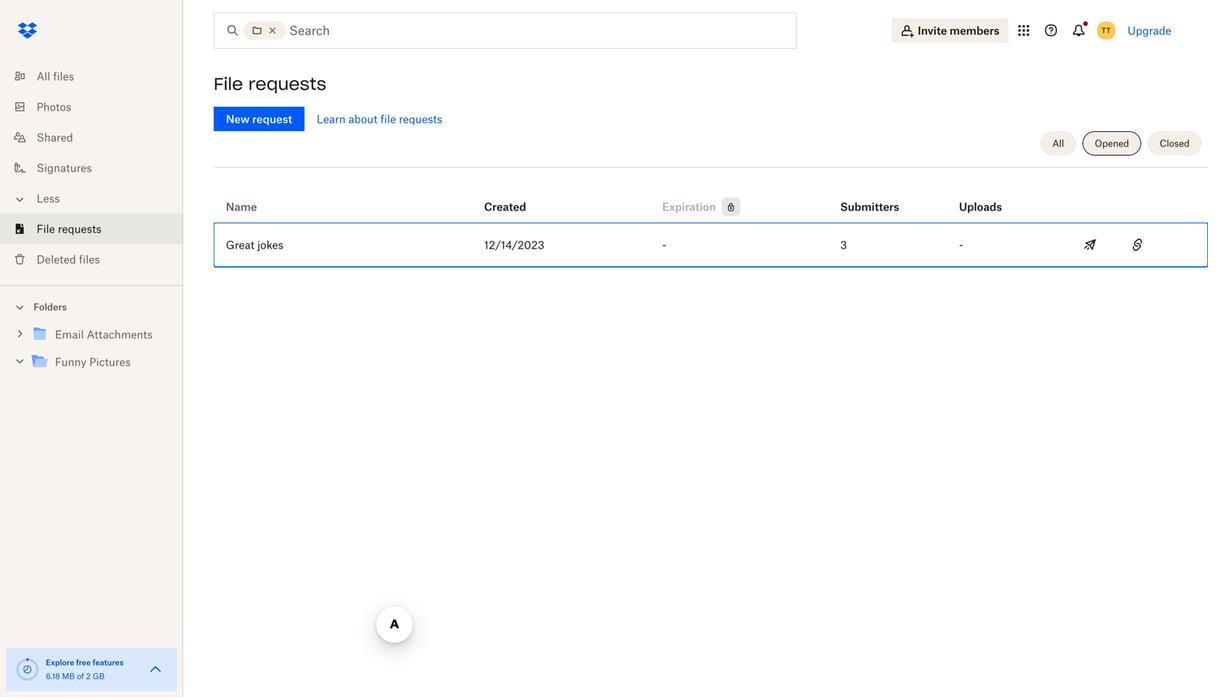 Task type: locate. For each thing, give the bounding box(es) containing it.
0 vertical spatial file requests
[[214, 73, 326, 95]]

learn about file requests
[[317, 113, 442, 126]]

attachments
[[87, 328, 153, 341]]

0 horizontal spatial all
[[37, 70, 50, 83]]

files
[[53, 70, 74, 83], [79, 253, 100, 266]]

1 horizontal spatial -
[[959, 239, 963, 251]]

0 horizontal spatial -
[[662, 239, 667, 251]]

requests
[[248, 73, 326, 95], [399, 113, 442, 126], [58, 222, 101, 235]]

group containing email attachments
[[0, 318, 183, 387]]

quota usage element
[[15, 658, 40, 682]]

12/14/2023
[[484, 239, 544, 251]]

1 row from the top
[[214, 173, 1208, 223]]

1 vertical spatial file
[[37, 222, 55, 235]]

1 - from the left
[[662, 239, 667, 251]]

2 row from the top
[[214, 223, 1208, 268]]

file requests inside file requests link
[[37, 222, 101, 235]]

files up photos
[[53, 70, 74, 83]]

requests up "request"
[[248, 73, 326, 95]]

file
[[380, 113, 396, 126]]

requests up deleted files
[[58, 222, 101, 235]]

invite
[[918, 24, 947, 37]]

all left opened button
[[1053, 138, 1064, 149]]

0 vertical spatial files
[[53, 70, 74, 83]]

1 horizontal spatial file requests
[[214, 73, 326, 95]]

1 horizontal spatial files
[[79, 253, 100, 266]]

row containing name
[[214, 173, 1208, 223]]

0 vertical spatial all
[[37, 70, 50, 83]]

0 horizontal spatial column header
[[840, 179, 902, 216]]

shared link
[[12, 122, 183, 153]]

cell
[[1161, 223, 1208, 267]]

cell inside row
[[1161, 223, 1208, 267]]

file
[[214, 73, 243, 95], [37, 222, 55, 235]]

all inside list
[[37, 70, 50, 83]]

1 vertical spatial files
[[79, 253, 100, 266]]

funny pictures link
[[31, 352, 171, 373]]

opened button
[[1083, 131, 1142, 156]]

group
[[0, 318, 183, 387]]

new request
[[226, 113, 292, 126]]

all button
[[1040, 131, 1077, 156]]

less
[[37, 192, 60, 205]]

2 horizontal spatial requests
[[399, 113, 442, 126]]

explore
[[46, 658, 74, 668]]

0 horizontal spatial file requests
[[37, 222, 101, 235]]

free
[[76, 658, 91, 668]]

0 horizontal spatial file
[[37, 222, 55, 235]]

row
[[214, 173, 1208, 223], [214, 223, 1208, 268]]

shared
[[37, 131, 73, 144]]

file requests link
[[12, 214, 183, 244]]

all files
[[37, 70, 74, 83]]

list containing all files
[[0, 52, 183, 285]]

1 horizontal spatial column header
[[959, 179, 1020, 216]]

opened
[[1095, 138, 1129, 149]]

0 horizontal spatial files
[[53, 70, 74, 83]]

all up photos
[[37, 70, 50, 83]]

file requests
[[214, 73, 326, 95], [37, 222, 101, 235]]

closed button
[[1148, 131, 1202, 156]]

all inside button
[[1053, 138, 1064, 149]]

1 horizontal spatial all
[[1053, 138, 1064, 149]]

3
[[840, 239, 847, 251]]

file inside file requests link
[[37, 222, 55, 235]]

great
[[226, 239, 255, 251]]

files for deleted files
[[79, 253, 100, 266]]

2 vertical spatial requests
[[58, 222, 101, 235]]

file requests up deleted files
[[37, 222, 101, 235]]

1 vertical spatial all
[[1053, 138, 1064, 149]]

table
[[214, 173, 1208, 268]]

file down less
[[37, 222, 55, 235]]

files down file requests list item
[[79, 253, 100, 266]]

all
[[37, 70, 50, 83], [1053, 138, 1064, 149]]

about
[[349, 113, 378, 126]]

requests right the file
[[399, 113, 442, 126]]

1 horizontal spatial requests
[[248, 73, 326, 95]]

signatures
[[37, 161, 92, 174]]

created button
[[484, 198, 526, 216]]

1 horizontal spatial file
[[214, 73, 243, 95]]

-
[[662, 239, 667, 251], [959, 239, 963, 251]]

deleted files link
[[12, 244, 183, 275]]

0 vertical spatial requests
[[248, 73, 326, 95]]

files for all files
[[53, 70, 74, 83]]

new request button
[[214, 107, 305, 131]]

all for all
[[1053, 138, 1064, 149]]

list
[[0, 52, 183, 285]]

1 vertical spatial file requests
[[37, 222, 101, 235]]

0 horizontal spatial requests
[[58, 222, 101, 235]]

file up new
[[214, 73, 243, 95]]

2 - from the left
[[959, 239, 963, 251]]

gb
[[93, 672, 105, 682]]

of
[[77, 672, 84, 682]]

1 vertical spatial requests
[[399, 113, 442, 126]]

signatures link
[[12, 153, 183, 183]]

file requests up "request"
[[214, 73, 326, 95]]

column header
[[840, 179, 902, 216], [959, 179, 1020, 216]]

6.18
[[46, 672, 60, 682]]

invite members button
[[892, 18, 1009, 43]]

pro trial element
[[716, 198, 740, 216]]

send email image
[[1081, 236, 1099, 254]]

closed
[[1160, 138, 1190, 149]]

tt
[[1102, 26, 1111, 35]]



Task type: describe. For each thing, give the bounding box(es) containing it.
members
[[950, 24, 1000, 37]]

learn
[[317, 113, 346, 126]]

photos link
[[12, 92, 183, 122]]

dropbox image
[[12, 15, 43, 46]]

request
[[252, 113, 292, 126]]

all files link
[[12, 61, 183, 92]]

2
[[86, 672, 91, 682]]

upgrade link
[[1128, 24, 1172, 37]]

funny pictures
[[55, 356, 131, 369]]

folders
[[34, 301, 67, 313]]

all for all files
[[37, 70, 50, 83]]

table containing name
[[214, 173, 1208, 268]]

0 vertical spatial file
[[214, 73, 243, 95]]

file requests list item
[[0, 214, 183, 244]]

features
[[93, 658, 124, 668]]

less image
[[12, 192, 27, 207]]

funny
[[55, 356, 86, 369]]

deleted files
[[37, 253, 100, 266]]

created
[[484, 200, 526, 213]]

copy link image
[[1129, 236, 1147, 254]]

deleted
[[37, 253, 76, 266]]

requests inside list item
[[58, 222, 101, 235]]

Search in folder "Funny Pictures" text field
[[289, 21, 765, 40]]

jokes
[[257, 239, 284, 251]]

name
[[226, 200, 257, 213]]

tt button
[[1094, 18, 1119, 43]]

2 column header from the left
[[959, 179, 1020, 216]]

1 column header from the left
[[840, 179, 902, 216]]

row containing great jokes
[[214, 223, 1208, 268]]

email
[[55, 328, 84, 341]]

upgrade
[[1128, 24, 1172, 37]]

folders button
[[0, 295, 183, 318]]

email attachments link
[[31, 325, 171, 345]]

photos
[[37, 100, 71, 113]]

invite members
[[918, 24, 1000, 37]]

mb
[[62, 672, 75, 682]]

explore free features 6.18 mb of 2 gb
[[46, 658, 124, 682]]

great jokes
[[226, 239, 284, 251]]

new
[[226, 113, 250, 126]]

pictures
[[89, 356, 131, 369]]

email attachments
[[55, 328, 153, 341]]

learn about file requests link
[[317, 113, 442, 126]]



Task type: vqa. For each thing, say whether or not it's contained in the screenshot.
Workflow Automation
no



